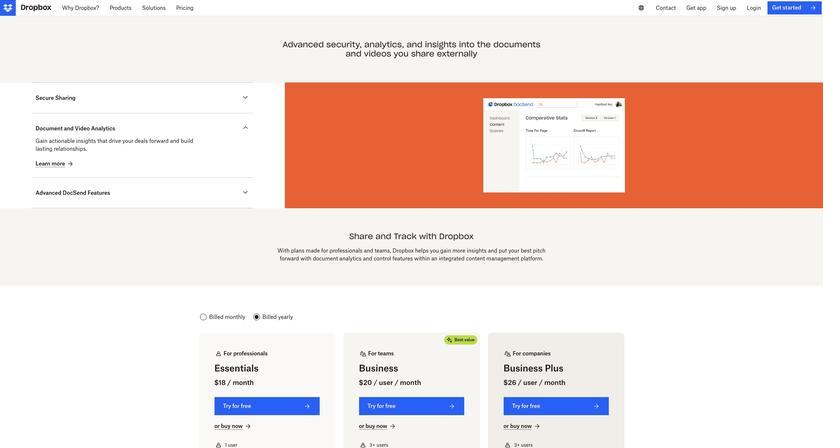 Task type: vqa. For each thing, say whether or not it's contained in the screenshot.
tab list
no



Task type: describe. For each thing, give the bounding box(es) containing it.
/ for business plus
[[518, 379, 522, 387]]

or buy now for business plus
[[504, 423, 532, 430]]

now for business plus
[[522, 423, 532, 430]]

products
[[110, 5, 132, 11]]

or buy now link for essentials
[[215, 423, 252, 431]]

analytics
[[91, 125, 115, 132]]

you inside with plans made for professionals and teams, dropbox helps you gain more insights and put your best pitch forward with document analytics and control features within an integrated content management platform.
[[430, 248, 439, 254]]

or buy now link for business
[[359, 423, 397, 431]]

billed monthly
[[209, 314, 246, 321]]

control
[[374, 256, 392, 262]]

month for business
[[400, 379, 422, 387]]

sign up
[[718, 5, 737, 11]]

professionals inside with plans made for professionals and teams, dropbox helps you gain more insights and put your best pitch forward with document analytics and control features within an integrated content management platform.
[[330, 248, 363, 254]]

or for business
[[359, 423, 365, 430]]

login
[[748, 5, 762, 11]]

videos
[[364, 49, 392, 59]]

get app button
[[682, 0, 712, 16]]

$18
[[215, 379, 226, 387]]

why dropbox?
[[62, 5, 99, 11]]

share
[[412, 49, 435, 59]]

0 horizontal spatial user
[[228, 443, 238, 448]]

gain actionable insights that drive your deals forward and build lasting relationships.
[[36, 138, 194, 152]]

or buy now for essentials
[[215, 423, 243, 430]]

try for free for business
[[368, 403, 396, 410]]

advanced for advanced docsend features
[[36, 190, 61, 196]]

or for business plus
[[504, 423, 509, 430]]

contact button
[[651, 0, 682, 16]]

3+ users for business
[[370, 443, 389, 448]]

login link
[[742, 0, 767, 16]]

try for free link for business
[[359, 398, 465, 416]]

teams
[[378, 351, 394, 357]]

gain
[[36, 138, 48, 144]]

lasting
[[36, 146, 52, 152]]

3+ for business
[[370, 443, 376, 448]]

learn more link
[[36, 160, 74, 168]]

your inside gain actionable insights that drive your deals forward and build lasting relationships.
[[123, 138, 134, 144]]

1 user
[[225, 443, 238, 448]]

that
[[97, 138, 107, 144]]

3 / from the left
[[395, 379, 399, 387]]

for professionals
[[224, 351, 268, 357]]

integrated
[[439, 256, 465, 262]]

sign
[[718, 5, 729, 11]]

or for essentials
[[215, 423, 220, 430]]

management
[[487, 256, 520, 262]]

get started
[[773, 4, 802, 11]]

document
[[313, 256, 338, 262]]

track
[[394, 232, 417, 242]]

$20
[[359, 379, 372, 387]]

$18 / month
[[215, 379, 254, 387]]

3+ for business plus
[[515, 443, 520, 448]]

teams,
[[375, 248, 392, 254]]

app
[[698, 5, 707, 11]]

and up the teams,
[[376, 232, 392, 242]]

secure sharing
[[36, 95, 76, 101]]

within
[[415, 256, 430, 262]]

free for business plus
[[531, 403, 541, 410]]

for for essentials
[[224, 351, 232, 357]]

with
[[278, 248, 290, 254]]

now for essentials
[[232, 423, 243, 430]]

document
[[36, 125, 63, 132]]

actionable
[[49, 138, 75, 144]]

pitch
[[534, 248, 546, 254]]

analytics,
[[365, 39, 405, 50]]

dropbox?
[[75, 5, 99, 11]]

learn
[[36, 161, 50, 167]]

for for business plus
[[513, 351, 522, 357]]

now for business
[[377, 423, 388, 430]]

1
[[225, 443, 227, 448]]

business for business
[[359, 363, 399, 374]]

up
[[731, 5, 737, 11]]

best
[[521, 248, 532, 254]]

sharing
[[55, 95, 76, 101]]

an
[[432, 256, 438, 262]]

why dropbox? button
[[57, 0, 104, 16]]

users for business plus
[[522, 443, 533, 448]]

get app
[[687, 5, 707, 11]]

buy for business
[[366, 423, 376, 430]]

build
[[181, 138, 194, 144]]

/ for business
[[374, 379, 378, 387]]

made
[[306, 248, 320, 254]]

insights inside gain actionable insights that drive your deals forward and build lasting relationships.
[[76, 138, 96, 144]]

user for business plus
[[524, 379, 538, 387]]

/ for essentials
[[228, 379, 231, 387]]

video
[[75, 125, 90, 132]]

and right analytics,
[[407, 39, 423, 50]]

plus
[[546, 363, 564, 374]]

forward inside with plans made for professionals and teams, dropbox helps you gain more insights and put your best pitch forward with document analytics and control features within an integrated content management platform.
[[280, 256, 299, 262]]

with inside with plans made for professionals and teams, dropbox helps you gain more insights and put your best pitch forward with document analytics and control features within an integrated content management platform.
[[301, 256, 312, 262]]

0 vertical spatial dropbox
[[440, 232, 474, 242]]

with plans made for professionals and teams, dropbox helps you gain more insights and put your best pitch forward with document analytics and control features within an integrated content management platform.
[[278, 248, 546, 262]]

relationships.
[[54, 146, 87, 152]]

content
[[467, 256, 486, 262]]

try for business
[[368, 403, 376, 410]]

helps
[[416, 248, 429, 254]]

billed for billed yearly
[[263, 314, 277, 321]]

sign up link
[[712, 0, 742, 16]]

features
[[88, 190, 110, 196]]

documents
[[494, 39, 541, 50]]

plans
[[291, 248, 305, 254]]

$26 / user / month
[[504, 379, 566, 387]]

advanced docsend features
[[36, 190, 110, 196]]

$26
[[504, 379, 517, 387]]

solutions button
[[137, 0, 171, 16]]

monthly
[[225, 314, 246, 321]]

features
[[393, 256, 413, 262]]

and left videos
[[346, 49, 362, 59]]

buy for business plus
[[511, 423, 520, 430]]

try for free for business plus
[[513, 403, 541, 410]]

products button
[[104, 0, 137, 16]]

drive
[[109, 138, 121, 144]]

get started link
[[768, 1, 823, 14]]



Task type: locate. For each thing, give the bounding box(es) containing it.
1 horizontal spatial get
[[773, 4, 782, 11]]

buy
[[221, 423, 231, 430], [366, 423, 376, 430], [511, 423, 520, 430]]

user right 1 on the bottom of the page
[[228, 443, 238, 448]]

0 horizontal spatial you
[[394, 49, 409, 59]]

billed left yearly
[[263, 314, 277, 321]]

and left the teams,
[[364, 248, 374, 254]]

with up helps
[[420, 232, 437, 242]]

dropbox inside with plans made for professionals and teams, dropbox helps you gain more insights and put your best pitch forward with document analytics and control features within an integrated content management platform.
[[393, 248, 414, 254]]

1 vertical spatial dropbox
[[393, 248, 414, 254]]

0 horizontal spatial month
[[233, 379, 254, 387]]

your right the drive
[[123, 138, 134, 144]]

business down for companies
[[504, 363, 543, 374]]

1 horizontal spatial try for free
[[368, 403, 396, 410]]

for for essentials
[[233, 403, 240, 410]]

2 billed from the left
[[263, 314, 277, 321]]

docsend
[[63, 190, 86, 196]]

2 vertical spatial insights
[[467, 248, 487, 254]]

advanced
[[283, 39, 324, 50], [36, 190, 61, 196]]

billed for billed monthly
[[209, 314, 224, 321]]

for companies
[[513, 351, 551, 357]]

user down business plus
[[524, 379, 538, 387]]

externally
[[437, 49, 478, 59]]

1 for from the left
[[224, 351, 232, 357]]

/
[[228, 379, 231, 387], [374, 379, 378, 387], [395, 379, 399, 387], [518, 379, 522, 387], [540, 379, 543, 387]]

secure
[[36, 95, 54, 101]]

2 horizontal spatial insights
[[467, 248, 487, 254]]

for up essentials
[[224, 351, 232, 357]]

dropbox up gain
[[440, 232, 474, 242]]

4 / from the left
[[518, 379, 522, 387]]

1 or buy now from the left
[[215, 423, 243, 430]]

for for business
[[377, 403, 385, 410]]

with
[[420, 232, 437, 242], [301, 256, 312, 262]]

1 horizontal spatial or buy now
[[359, 423, 388, 430]]

more inside with plans made for professionals and teams, dropbox helps you gain more insights and put your best pitch forward with document analytics and control features within an integrated content management platform.
[[453, 248, 466, 254]]

get for get app
[[687, 5, 696, 11]]

1 horizontal spatial billed
[[263, 314, 277, 321]]

try for free down $26 / user / month
[[513, 403, 541, 410]]

started
[[784, 4, 802, 11]]

try for free for essentials
[[223, 403, 251, 410]]

3 try from the left
[[513, 403, 521, 410]]

solutions
[[142, 5, 166, 11]]

get inside popup button
[[687, 5, 696, 11]]

get
[[773, 4, 782, 11], [687, 5, 696, 11]]

0 horizontal spatial try for free link
[[215, 398, 320, 416]]

0 horizontal spatial 3+ users
[[370, 443, 389, 448]]

user
[[379, 379, 394, 387], [524, 379, 538, 387], [228, 443, 238, 448]]

0 horizontal spatial billed
[[209, 314, 224, 321]]

for up document
[[322, 248, 328, 254]]

your
[[123, 138, 134, 144], [509, 248, 520, 254]]

free for essentials
[[241, 403, 251, 410]]

deals
[[135, 138, 148, 144]]

0 horizontal spatial professionals
[[234, 351, 268, 357]]

forward right deals at the left top of the page
[[149, 138, 169, 144]]

1 horizontal spatial now
[[377, 423, 388, 430]]

contact
[[657, 5, 677, 11]]

professionals
[[330, 248, 363, 254], [234, 351, 268, 357]]

1 horizontal spatial more
[[453, 248, 466, 254]]

more right learn
[[52, 161, 65, 167]]

2 horizontal spatial buy
[[511, 423, 520, 430]]

put
[[499, 248, 508, 254]]

0 horizontal spatial or buy now
[[215, 423, 243, 430]]

0 vertical spatial advanced
[[283, 39, 324, 50]]

insights down video
[[76, 138, 96, 144]]

for down $20 / user / month
[[377, 403, 385, 410]]

3+ users for business plus
[[515, 443, 533, 448]]

0 horizontal spatial advanced
[[36, 190, 61, 196]]

best value
[[455, 338, 475, 343]]

2 horizontal spatial or
[[504, 423, 509, 430]]

1 free from the left
[[241, 403, 251, 410]]

gain
[[441, 248, 452, 254]]

and left 'control'
[[363, 256, 373, 262]]

try for free down "$18 / month" on the left of the page
[[223, 403, 251, 410]]

the
[[478, 39, 491, 50]]

2 horizontal spatial try for free
[[513, 403, 541, 410]]

users for business
[[377, 443, 389, 448]]

free
[[241, 403, 251, 410], [386, 403, 396, 410], [531, 403, 541, 410]]

1 horizontal spatial or
[[359, 423, 365, 430]]

0 horizontal spatial or
[[215, 423, 220, 430]]

and left put
[[489, 248, 498, 254]]

and left video
[[64, 125, 74, 132]]

and left build
[[170, 138, 180, 144]]

insights inside with plans made for professionals and teams, dropbox helps you gain more insights and put your best pitch forward with document analytics and control features within an integrated content management platform.
[[467, 248, 487, 254]]

for for business plus
[[522, 403, 529, 410]]

document and video analytics
[[36, 125, 115, 132]]

1 or from the left
[[215, 423, 220, 430]]

share and track with dropbox
[[350, 232, 474, 242]]

for teams
[[369, 351, 394, 357]]

user for business
[[379, 379, 394, 387]]

your right put
[[509, 248, 520, 254]]

1 or buy now link from the left
[[215, 423, 252, 431]]

billed left monthly
[[209, 314, 224, 321]]

or buy now
[[215, 423, 243, 430], [359, 423, 388, 430], [504, 423, 532, 430]]

1 users from the left
[[377, 443, 389, 448]]

3 or from the left
[[504, 423, 509, 430]]

insights up content
[[467, 248, 487, 254]]

you left share
[[394, 49, 409, 59]]

1 horizontal spatial your
[[509, 248, 520, 254]]

1 buy from the left
[[221, 423, 231, 430]]

insights
[[425, 39, 457, 50], [76, 138, 96, 144], [467, 248, 487, 254]]

0 horizontal spatial forward
[[149, 138, 169, 144]]

None radio
[[199, 312, 247, 323], [252, 312, 295, 323], [199, 312, 247, 323], [252, 312, 295, 323]]

for left companies at the bottom of the page
[[513, 351, 522, 357]]

you up an at the right of page
[[430, 248, 439, 254]]

or buy now for business
[[359, 423, 388, 430]]

1 horizontal spatial with
[[420, 232, 437, 242]]

1 try for free from the left
[[223, 403, 251, 410]]

2 buy from the left
[[366, 423, 376, 430]]

1 horizontal spatial or buy now link
[[359, 423, 397, 431]]

0 horizontal spatial for
[[224, 351, 232, 357]]

and inside gain actionable insights that drive your deals forward and build lasting relationships.
[[170, 138, 180, 144]]

2 horizontal spatial try for free link
[[504, 398, 609, 416]]

1 horizontal spatial forward
[[280, 256, 299, 262]]

0 vertical spatial your
[[123, 138, 134, 144]]

or buy now link
[[215, 423, 252, 431], [359, 423, 397, 431], [504, 423, 542, 431]]

2 horizontal spatial or buy now
[[504, 423, 532, 430]]

professionals up essentials
[[234, 351, 268, 357]]

1 horizontal spatial buy
[[366, 423, 376, 430]]

for inside with plans made for professionals and teams, dropbox helps you gain more insights and put your best pitch forward with document analytics and control features within an integrated content management platform.
[[322, 248, 328, 254]]

insights inside the advanced security, analytics, and insights into the documents and videos you share externally
[[425, 39, 457, 50]]

3+
[[370, 443, 376, 448], [515, 443, 520, 448]]

0 horizontal spatial users
[[377, 443, 389, 448]]

2 3+ users from the left
[[515, 443, 533, 448]]

1 vertical spatial more
[[453, 248, 466, 254]]

1 horizontal spatial month
[[400, 379, 422, 387]]

2 horizontal spatial or buy now link
[[504, 423, 542, 431]]

1 horizontal spatial professionals
[[330, 248, 363, 254]]

1 horizontal spatial users
[[522, 443, 533, 448]]

1 horizontal spatial try for free link
[[359, 398, 465, 416]]

try down $20
[[368, 403, 376, 410]]

you
[[394, 49, 409, 59], [430, 248, 439, 254]]

0 horizontal spatial buy
[[221, 423, 231, 430]]

2 / from the left
[[374, 379, 378, 387]]

1 horizontal spatial insights
[[425, 39, 457, 50]]

0 vertical spatial forward
[[149, 138, 169, 144]]

get left started
[[773, 4, 782, 11]]

0 horizontal spatial with
[[301, 256, 312, 262]]

pricing link
[[171, 0, 199, 16]]

1 horizontal spatial business
[[504, 363, 543, 374]]

1 horizontal spatial dropbox
[[440, 232, 474, 242]]

2 for from the left
[[369, 351, 377, 357]]

0 horizontal spatial your
[[123, 138, 134, 144]]

2 or buy now link from the left
[[359, 423, 397, 431]]

analytics
[[340, 256, 362, 262]]

1 3+ users from the left
[[370, 443, 389, 448]]

0 horizontal spatial free
[[241, 403, 251, 410]]

1 billed from the left
[[209, 314, 224, 321]]

2 free from the left
[[386, 403, 396, 410]]

yearly
[[278, 314, 293, 321]]

now
[[232, 423, 243, 430], [377, 423, 388, 430], [522, 423, 532, 430]]

users
[[377, 443, 389, 448], [522, 443, 533, 448]]

you inside the advanced security, analytics, and insights into the documents and videos you share externally
[[394, 49, 409, 59]]

buy for essentials
[[221, 423, 231, 430]]

business plus
[[504, 363, 564, 374]]

dropbox
[[440, 232, 474, 242], [393, 248, 414, 254]]

0 horizontal spatial business
[[359, 363, 399, 374]]

$20 / user / month
[[359, 379, 422, 387]]

1 month from the left
[[233, 379, 254, 387]]

0 horizontal spatial or buy now link
[[215, 423, 252, 431]]

3 try for free link from the left
[[504, 398, 609, 416]]

pricing
[[176, 5, 194, 11]]

1 vertical spatial advanced
[[36, 190, 61, 196]]

get for get started
[[773, 4, 782, 11]]

best
[[455, 338, 464, 343]]

2 now from the left
[[377, 423, 388, 430]]

1 horizontal spatial 3+
[[515, 443, 520, 448]]

essentials
[[215, 363, 259, 374]]

forward down with at the left bottom of the page
[[280, 256, 299, 262]]

0 vertical spatial professionals
[[330, 248, 363, 254]]

learn more
[[36, 161, 65, 167]]

3 or buy now from the left
[[504, 423, 532, 430]]

1 horizontal spatial 3+ users
[[515, 443, 533, 448]]

2 horizontal spatial try
[[513, 403, 521, 410]]

2 try for free from the left
[[368, 403, 396, 410]]

1 horizontal spatial free
[[386, 403, 396, 410]]

free down $20 / user / month
[[386, 403, 396, 410]]

for left teams
[[369, 351, 377, 357]]

for down $26 / user / month
[[522, 403, 529, 410]]

3 month from the left
[[545, 379, 566, 387]]

0 horizontal spatial try
[[223, 403, 231, 410]]

security,
[[327, 39, 362, 50]]

3+ users
[[370, 443, 389, 448], [515, 443, 533, 448]]

1 horizontal spatial for
[[369, 351, 377, 357]]

2 horizontal spatial now
[[522, 423, 532, 430]]

5 / from the left
[[540, 379, 543, 387]]

free for business
[[386, 403, 396, 410]]

1 horizontal spatial try
[[368, 403, 376, 410]]

2 or buy now from the left
[[359, 423, 388, 430]]

month
[[233, 379, 254, 387], [400, 379, 422, 387], [545, 379, 566, 387]]

2 horizontal spatial user
[[524, 379, 538, 387]]

0 horizontal spatial try for free
[[223, 403, 251, 410]]

2 business from the left
[[504, 363, 543, 374]]

0 horizontal spatial get
[[687, 5, 696, 11]]

advanced for advanced security, analytics, and insights into the documents and videos you share externally
[[283, 39, 324, 50]]

0 vertical spatial with
[[420, 232, 437, 242]]

1 try from the left
[[223, 403, 231, 410]]

dropbox up the features
[[393, 248, 414, 254]]

0 horizontal spatial 3+
[[370, 443, 376, 448]]

0 vertical spatial more
[[52, 161, 65, 167]]

try for free link for essentials
[[215, 398, 320, 416]]

0 vertical spatial you
[[394, 49, 409, 59]]

1 vertical spatial professionals
[[234, 351, 268, 357]]

1 now from the left
[[232, 423, 243, 430]]

1 horizontal spatial user
[[379, 379, 394, 387]]

1 vertical spatial forward
[[280, 256, 299, 262]]

your inside with plans made for professionals and teams, dropbox helps you gain more insights and put your best pitch forward with document analytics and control features within an integrated content management platform.
[[509, 248, 520, 254]]

0 horizontal spatial more
[[52, 161, 65, 167]]

business for business plus
[[504, 363, 543, 374]]

try for free link for business plus
[[504, 398, 609, 416]]

free down $26 / user / month
[[531, 403, 541, 410]]

2 horizontal spatial month
[[545, 379, 566, 387]]

3 now from the left
[[522, 423, 532, 430]]

0 vertical spatial insights
[[425, 39, 457, 50]]

1 vertical spatial insights
[[76, 138, 96, 144]]

3 try for free from the left
[[513, 403, 541, 410]]

2 users from the left
[[522, 443, 533, 448]]

for for business
[[369, 351, 377, 357]]

insights left into
[[425, 39, 457, 50]]

2 3+ from the left
[[515, 443, 520, 448]]

0 horizontal spatial insights
[[76, 138, 96, 144]]

2 horizontal spatial free
[[531, 403, 541, 410]]

billed yearly
[[263, 314, 293, 321]]

why
[[62, 5, 74, 11]]

try for free down $20 / user / month
[[368, 403, 396, 410]]

advanced inside the advanced security, analytics, and insights into the documents and videos you share externally
[[283, 39, 324, 50]]

1 vertical spatial with
[[301, 256, 312, 262]]

free down "$18 / month" on the left of the page
[[241, 403, 251, 410]]

0 horizontal spatial now
[[232, 423, 243, 430]]

1 horizontal spatial you
[[430, 248, 439, 254]]

try down $26
[[513, 403, 521, 410]]

advanced security, analytics, and insights into the documents and videos you share externally
[[283, 39, 541, 59]]

0 horizontal spatial dropbox
[[393, 248, 414, 254]]

try for free
[[223, 403, 251, 410], [368, 403, 396, 410], [513, 403, 541, 410]]

3 for from the left
[[513, 351, 522, 357]]

share
[[350, 232, 373, 242]]

value
[[465, 338, 475, 343]]

for
[[322, 248, 328, 254], [233, 403, 240, 410], [377, 403, 385, 410], [522, 403, 529, 410]]

try for business plus
[[513, 403, 521, 410]]

2 or from the left
[[359, 423, 365, 430]]

user right $20
[[379, 379, 394, 387]]

platform.
[[521, 256, 544, 262]]

2 try for free link from the left
[[359, 398, 465, 416]]

or buy now link for business plus
[[504, 423, 542, 431]]

with down made
[[301, 256, 312, 262]]

1 / from the left
[[228, 379, 231, 387]]

and
[[407, 39, 423, 50], [346, 49, 362, 59], [64, 125, 74, 132], [170, 138, 180, 144], [376, 232, 392, 242], [364, 248, 374, 254], [489, 248, 498, 254], [363, 256, 373, 262]]

3 free from the left
[[531, 403, 541, 410]]

get left app
[[687, 5, 696, 11]]

for down "$18 / month" on the left of the page
[[233, 403, 240, 410]]

companies
[[523, 351, 551, 357]]

forward inside gain actionable insights that drive your deals forward and build lasting relationships.
[[149, 138, 169, 144]]

1 business from the left
[[359, 363, 399, 374]]

2 month from the left
[[400, 379, 422, 387]]

two line graphs that show time per page and dropoffs within a document image
[[301, 98, 808, 193]]

for
[[224, 351, 232, 357], [369, 351, 377, 357], [513, 351, 522, 357]]

try down $18 on the bottom of the page
[[223, 403, 231, 410]]

1 try for free link from the left
[[215, 398, 320, 416]]

1 3+ from the left
[[370, 443, 376, 448]]

1 vertical spatial your
[[509, 248, 520, 254]]

3 or buy now link from the left
[[504, 423, 542, 431]]

month for business plus
[[545, 379, 566, 387]]

1 horizontal spatial advanced
[[283, 39, 324, 50]]

1 vertical spatial you
[[430, 248, 439, 254]]

2 horizontal spatial for
[[513, 351, 522, 357]]

2 try from the left
[[368, 403, 376, 410]]

more up integrated
[[453, 248, 466, 254]]

into
[[460, 39, 475, 50]]

try for essentials
[[223, 403, 231, 410]]

business down the for teams
[[359, 363, 399, 374]]

professionals up analytics
[[330, 248, 363, 254]]

3 buy from the left
[[511, 423, 520, 430]]



